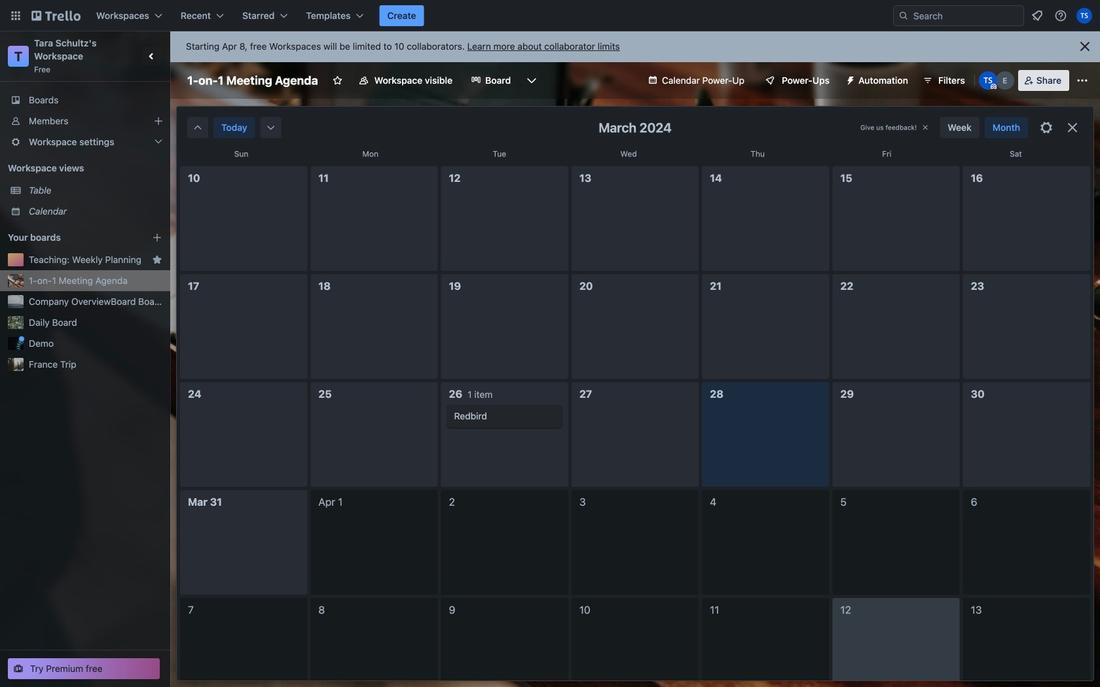 Task type: locate. For each thing, give the bounding box(es) containing it.
open information menu image
[[1055, 9, 1068, 22]]

Board name text field
[[181, 70, 325, 91]]

1 horizontal spatial sm image
[[264, 121, 277, 134]]

tara schultz (taraschultz7) image
[[1077, 8, 1093, 24]]

sm image
[[840, 70, 859, 88], [191, 121, 204, 134], [264, 121, 277, 134]]

ethanhunt1 (ethanhunt117) image
[[996, 71, 1015, 90]]

customize views image
[[525, 74, 539, 87]]

Search field
[[894, 5, 1025, 26]]

back to home image
[[31, 5, 81, 26]]

search image
[[899, 10, 909, 21]]



Task type: vqa. For each thing, say whether or not it's contained in the screenshot.
the Clear formatting
no



Task type: describe. For each thing, give the bounding box(es) containing it.
workspace navigation collapse icon image
[[143, 47, 161, 66]]

0 horizontal spatial sm image
[[191, 121, 204, 134]]

add board image
[[152, 233, 162, 243]]

starred icon image
[[152, 255, 162, 265]]

your boards with 6 items element
[[8, 230, 132, 246]]

this member is an admin of this board. image
[[991, 84, 997, 90]]

2 horizontal spatial sm image
[[840, 70, 859, 88]]

star or unstar board image
[[333, 75, 343, 86]]

tara schultz (taraschultz7) image
[[979, 71, 998, 90]]

0 notifications image
[[1030, 8, 1046, 24]]

show menu image
[[1076, 74, 1089, 87]]

primary element
[[0, 0, 1101, 31]]



